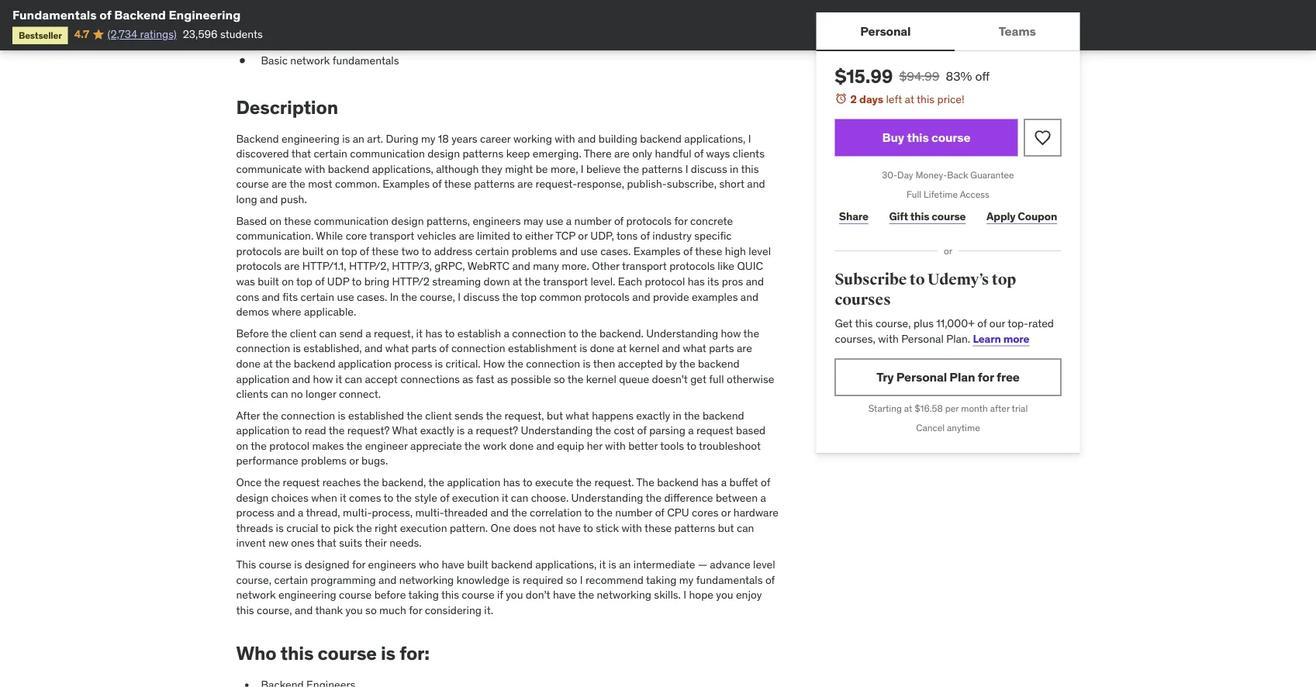Task type: vqa. For each thing, say whether or not it's contained in the screenshot.
off
yes



Task type: locate. For each thing, give the bounding box(es) containing it.
if
[[497, 589, 503, 603]]

with down cost
[[605, 439, 626, 453]]

0 horizontal spatial backend
[[114, 7, 166, 23]]

1 horizontal spatial you
[[506, 589, 523, 603]]

2 vertical spatial so
[[366, 604, 377, 618]]

0 horizontal spatial use
[[337, 290, 354, 304]]

engineer
[[365, 439, 408, 453]]

has up difference
[[702, 476, 719, 490]]

intermediate
[[634, 558, 696, 572]]

0 vertical spatial clients
[[733, 147, 765, 161]]

done right work
[[510, 439, 534, 453]]

transport up 'common'
[[543, 275, 588, 289]]

are up the fits
[[284, 260, 300, 274]]

1 vertical spatial number
[[616, 506, 653, 520]]

level
[[749, 244, 771, 258], [753, 558, 776, 572]]

during
[[386, 132, 419, 146]]

communication
[[350, 147, 425, 161], [314, 214, 389, 228]]

0 vertical spatial done
[[590, 342, 615, 356]]

1 vertical spatial xsmall image
[[236, 32, 249, 47]]

courses,
[[835, 332, 876, 346]]

are up otherwise
[[737, 342, 753, 356]]

and right short
[[748, 177, 766, 191]]

and up one
[[491, 506, 509, 520]]

1 vertical spatial request
[[283, 476, 320, 490]]

programming
[[311, 573, 376, 587]]

0 vertical spatial how
[[721, 327, 741, 341]]

backend up the '(2,734 ratings)'
[[114, 7, 166, 23]]

0 horizontal spatial fundamentals
[[333, 54, 399, 68]]

it up connections
[[416, 327, 423, 341]]

top inside subscribe to udemy's top courses
[[992, 270, 1017, 289]]

vehicles
[[417, 229, 457, 243]]

1 horizontal spatial backend
[[236, 132, 279, 146]]

done
[[590, 342, 615, 356], [236, 357, 261, 371], [510, 439, 534, 453]]

after
[[991, 403, 1010, 415]]

0 vertical spatial problems
[[512, 244, 557, 258]]

established
[[348, 409, 404, 423]]

much
[[380, 604, 406, 618]]

0 vertical spatial execution
[[452, 491, 499, 505]]

this
[[917, 92, 935, 106], [907, 130, 929, 145], [741, 162, 759, 176], [911, 209, 930, 223], [855, 316, 873, 330], [441, 589, 459, 603], [236, 604, 254, 618], [281, 643, 314, 666]]

designed
[[305, 558, 350, 572]]

1 vertical spatial that
[[317, 537, 337, 551]]

communicate
[[236, 162, 302, 176]]

1 vertical spatial network
[[236, 589, 276, 603]]

a right parsing
[[688, 424, 694, 438]]

this inside 'get this course, plus 11,000+ of our top-rated courses, with personal plan.'
[[855, 316, 873, 330]]

0 vertical spatial protocol
[[645, 275, 685, 289]]

2 horizontal spatial what
[[683, 342, 707, 356]]

teams button
[[955, 12, 1081, 50]]

in up short
[[730, 162, 739, 176]]

course
[[932, 130, 971, 145], [236, 177, 269, 191], [932, 209, 966, 223], [259, 558, 292, 572], [339, 589, 372, 603], [462, 589, 495, 603], [318, 643, 377, 666]]

1 vertical spatial in
[[673, 409, 682, 423]]

to down thread, at the bottom
[[321, 522, 331, 535]]

0 horizontal spatial my
[[421, 132, 436, 146]]

taking
[[646, 573, 677, 587], [408, 589, 439, 603]]

2 vertical spatial personal
[[897, 369, 947, 385]]

request? down established
[[347, 424, 390, 438]]

0 vertical spatial personal
[[861, 23, 911, 39]]

1 horizontal spatial but
[[718, 522, 735, 535]]

at left $16.58
[[905, 403, 913, 415]]

1 xsmall image from the top
[[236, 11, 249, 26]]

cases. up the other at the top of the page
[[601, 244, 631, 258]]

0 horizontal spatial request?
[[347, 424, 390, 438]]

1 horizontal spatial exactly
[[637, 409, 671, 423]]

2 horizontal spatial applications,
[[685, 132, 746, 146]]

to left either
[[513, 229, 523, 243]]

2 days left at this price!
[[851, 92, 965, 106]]

patterns up 'they'
[[463, 147, 504, 161]]

on down the while
[[327, 244, 339, 258]]

learn
[[973, 332, 1002, 346]]

1 horizontal spatial fundamentals
[[697, 573, 763, 587]]

request up troubleshoot
[[697, 424, 734, 438]]

0 horizontal spatial discuss
[[464, 290, 500, 304]]

kernel up accepted
[[630, 342, 660, 356]]

use up tcp
[[546, 214, 564, 228]]

1 horizontal spatial an
[[619, 558, 631, 572]]

2 vertical spatial have
[[553, 589, 576, 603]]

are down might
[[518, 177, 533, 191]]

be
[[536, 162, 548, 176]]

1 horizontal spatial kernel
[[630, 342, 660, 356]]

2 vertical spatial applications,
[[536, 558, 597, 572]]

try personal plan for free
[[877, 369, 1020, 385]]

gift
[[890, 209, 909, 223]]

2 parts from the left
[[709, 342, 735, 356]]

what
[[385, 342, 409, 356], [683, 342, 707, 356], [566, 409, 590, 423]]

of inside 'get this course, plus 11,000+ of our top-rated courses, with personal plan.'
[[978, 316, 987, 330]]

1 vertical spatial examples
[[634, 244, 681, 258]]

cons
[[236, 290, 259, 304]]

more
[[1004, 332, 1030, 346]]

client left sends
[[425, 409, 452, 423]]

taking down intermediate
[[646, 573, 677, 587]]

1 multi- from the left
[[343, 506, 372, 520]]

1 vertical spatial clients
[[236, 387, 268, 401]]

—
[[698, 558, 708, 572]]

0 horizontal spatial done
[[236, 357, 261, 371]]

it up recommend
[[600, 558, 606, 572]]

backend inside backend engineering is an art. during my 18 years career working with and building backend applications, i discovered that certain communication design patterns keep emerging. there are only handful of ways clients communicate with backend applications, although they might be more, i believe the patterns i discuss in this course are the most common. examples of these patterns are request-response, publish-subscribe, short and long and push. based on these communication design patterns, engineers may use a number of protocols for concrete communication. while core transport vehicles are limited to either tcp or udp, tons of industry specific protocols are built on top of these two to address certain problems and use cases. examples of these high level protocols are http/1.1, http/2, http/3, grpc, webrtc and many more. other transport protocols like quic was built on top of udp to bring http/2 streaming down at the transport level. each protocol has its pros and cons and fits certain use cases. in the course, i discuss the top common protocols and provide examples and demos where applicable. before the client can send a request, it has to establish a connection to the backend. understanding how the connection is established, and what parts of connection establishment is done at kernel and what parts are done at the backend application process is critical. how the connection is then accepted by the backend application and how it can accept connections as fast as possible so the kernel queue doesn't get full otherwise clients can no longer connect. after the connection is established the client sends the request, but what happens exactly in the backend application to read the request? what exactly is a request? understanding the cost of parsing a request based on the protocol makes the engineer appreciate the work done and equip her with better tools to troubleshoot performance problems or bugs. once the request reaches the backend, the application has to execute the request. the backend has a buffet of design choices when it comes to the style of execution it can choose. understanding the difference between a process and a thread, multi-process, multi-threaded and the correlation to the number of cpu cores or hardware threads is crucial to pick the right execution pattern. one does not have to stick with these patterns but can invent new ones that suits their needs. this course is designed for engineers who have built backend applications, it is an intermediate — advance level course, certain programming and networking knowledge is required so i recommend taking my fundamentals of network engineering course before taking this course if you don't have the networking skills. i hope you enjoy this course, and thank you so much for considering it.
[[236, 132, 279, 146]]

1 horizontal spatial examples
[[634, 244, 681, 258]]

0 vertical spatial have
[[558, 522, 581, 535]]

1 horizontal spatial network
[[290, 54, 330, 68]]

are down the communicate
[[272, 177, 287, 191]]

1 horizontal spatial done
[[510, 439, 534, 453]]

and up there
[[578, 132, 596, 146]]

that up the designed
[[317, 537, 337, 551]]

at inside starting at $16.58 per month after trial cancel anytime
[[905, 403, 913, 415]]

at right down
[[513, 275, 522, 289]]

2 horizontal spatial design
[[428, 147, 460, 161]]

0 vertical spatial request
[[697, 424, 734, 438]]

no
[[291, 387, 303, 401]]

1 horizontal spatial how
[[721, 327, 741, 341]]

recommend
[[586, 573, 644, 587]]

process up threads
[[236, 506, 275, 520]]

1 vertical spatial an
[[619, 558, 631, 572]]

engineers down the needs.
[[368, 558, 416, 572]]

0 horizontal spatial exactly
[[420, 424, 454, 438]]

buy this course
[[883, 130, 971, 145]]

0 vertical spatial that
[[292, 147, 311, 161]]

0 horizontal spatial client
[[290, 327, 317, 341]]

0 horizontal spatial execution
[[400, 522, 447, 535]]

0 vertical spatial use
[[546, 214, 564, 228]]

this up short
[[741, 162, 759, 176]]

art.
[[367, 132, 383, 146]]

these down cpu
[[645, 522, 672, 535]]

connection up establishment
[[512, 327, 566, 341]]

knowledge
[[457, 573, 510, 587]]

subscribe
[[835, 270, 907, 289]]

1 horizontal spatial multi-
[[415, 506, 444, 520]]

better
[[629, 439, 658, 453]]

multi- down comes
[[343, 506, 372, 520]]

0 vertical spatial taking
[[646, 573, 677, 587]]

0 horizontal spatial networking
[[399, 573, 454, 587]]

the up the makes
[[329, 424, 345, 438]]

makes
[[312, 439, 344, 453]]

application up after
[[236, 372, 290, 386]]

the up style
[[429, 476, 445, 490]]

tab list
[[817, 12, 1081, 51]]

choices
[[271, 491, 309, 505]]

0 vertical spatial communication
[[350, 147, 425, 161]]

subscribe,
[[667, 177, 717, 191]]

clients right ways
[[733, 147, 765, 161]]

working
[[514, 132, 552, 146]]

coupon
[[1018, 209, 1058, 223]]

the up otherwise
[[744, 327, 760, 341]]

a left buffet
[[721, 476, 727, 490]]

so right possible
[[554, 372, 565, 386]]

1 horizontal spatial use
[[546, 214, 564, 228]]

process
[[394, 357, 433, 371], [236, 506, 275, 520]]

design up two
[[392, 214, 424, 228]]

0 horizontal spatial request,
[[374, 327, 414, 341]]

bring
[[364, 275, 390, 289]]

as down critical.
[[463, 372, 474, 386]]

work
[[483, 439, 507, 453]]

trial
[[1012, 403, 1028, 415]]

have down correlation
[[558, 522, 581, 535]]

backend.
[[600, 327, 644, 341]]

0 horizontal spatial number
[[575, 214, 612, 228]]

udemy's
[[928, 270, 989, 289]]

personal up $16.58
[[897, 369, 947, 385]]

of right tons
[[641, 229, 650, 243]]

protocol up performance
[[269, 439, 310, 453]]

2 vertical spatial done
[[510, 439, 534, 453]]

1 horizontal spatial design
[[392, 214, 424, 228]]

of up critical.
[[439, 342, 449, 356]]

1 vertical spatial how
[[313, 372, 333, 386]]

and left the fits
[[262, 290, 280, 304]]

(2,734
[[107, 27, 137, 41]]

this inside buy this course 'button'
[[907, 130, 929, 145]]

2 as from the left
[[497, 372, 508, 386]]

0 vertical spatial in
[[730, 162, 739, 176]]

at down backend.
[[617, 342, 627, 356]]

an
[[353, 132, 365, 146], [619, 558, 631, 572]]

is left art. at the left top
[[342, 132, 350, 146]]

personal
[[861, 23, 911, 39], [902, 332, 944, 346], [897, 369, 947, 385]]

0 horizontal spatial but
[[547, 409, 563, 423]]

kernel down then
[[586, 372, 617, 386]]

down
[[484, 275, 510, 289]]

backend
[[114, 7, 166, 23], [236, 132, 279, 146]]

1 horizontal spatial parts
[[709, 342, 735, 356]]

0 vertical spatial client
[[290, 327, 317, 341]]

my left the 18
[[421, 132, 436, 146]]

top
[[341, 244, 357, 258], [992, 270, 1017, 289], [296, 275, 313, 289], [521, 290, 537, 304]]

personal inside button
[[861, 23, 911, 39]]

udp,
[[591, 229, 614, 243]]

having
[[261, 32, 295, 46]]

and right the long
[[260, 193, 278, 207]]

1 vertical spatial request,
[[505, 409, 544, 423]]

parts
[[412, 342, 437, 356], [709, 342, 735, 356]]

request?
[[347, 424, 390, 438], [476, 424, 518, 438]]

can up established,
[[319, 327, 337, 341]]

cancel
[[917, 422, 945, 434]]

the up bugs.
[[347, 439, 363, 453]]

this up considering at bottom left
[[441, 589, 459, 603]]

bestseller
[[19, 29, 62, 41]]

can left choose.
[[511, 491, 529, 505]]

pattern.
[[450, 522, 488, 535]]

queue
[[619, 372, 650, 386]]

understanding up by
[[647, 327, 719, 341]]

protocols up "was"
[[236, 260, 282, 274]]

certain up applicable.
[[301, 290, 334, 304]]

starting at $16.58 per month after trial cancel anytime
[[869, 403, 1028, 434]]

where
[[272, 305, 301, 319]]

these down although
[[444, 177, 472, 191]]

number
[[575, 214, 612, 228], [616, 506, 653, 520]]

threaded
[[444, 506, 488, 520]]

our
[[990, 316, 1006, 330]]

or down the between
[[722, 506, 731, 520]]

0 horizontal spatial examples
[[383, 177, 430, 191]]

0 horizontal spatial design
[[236, 491, 269, 505]]

course down thank
[[318, 643, 377, 666]]

23,596
[[183, 27, 218, 41]]

back
[[948, 169, 969, 181]]

engineering down description
[[282, 132, 340, 146]]

execution up threaded on the bottom of the page
[[452, 491, 499, 505]]

a right send
[[366, 327, 371, 341]]

the up what
[[407, 409, 423, 423]]

kernel
[[630, 342, 660, 356], [586, 372, 617, 386]]

design down the 18
[[428, 147, 460, 161]]

0 horizontal spatial that
[[292, 147, 311, 161]]

1 vertical spatial design
[[392, 214, 424, 228]]

0 horizontal spatial network
[[236, 589, 276, 603]]

lifetime
[[924, 188, 958, 200]]

0 vertical spatial an
[[353, 132, 365, 146]]

2 request? from the left
[[476, 424, 518, 438]]

has down work
[[503, 476, 521, 490]]

this right "who"
[[281, 643, 314, 666]]

patterns down 'they'
[[474, 177, 515, 191]]

possible
[[511, 372, 551, 386]]

examples
[[383, 177, 430, 191], [634, 244, 681, 258]]

patterns down handful at top
[[642, 162, 683, 176]]

as
[[463, 372, 474, 386], [497, 372, 508, 386]]

xsmall image
[[236, 11, 249, 26], [236, 32, 249, 47]]

in up parsing
[[673, 409, 682, 423]]

number up stick
[[616, 506, 653, 520]]

1 vertical spatial protocol
[[269, 439, 310, 453]]

is
[[342, 132, 350, 146], [293, 342, 301, 356], [580, 342, 588, 356], [435, 357, 443, 371], [583, 357, 591, 371], [338, 409, 346, 423], [457, 424, 465, 438], [276, 522, 284, 535], [294, 558, 302, 572], [609, 558, 617, 572], [512, 573, 520, 587], [381, 643, 396, 666]]

either
[[525, 229, 554, 243]]

execution
[[452, 491, 499, 505], [400, 522, 447, 535]]

happens
[[592, 409, 634, 423]]

examples down industry on the top
[[634, 244, 681, 258]]

the up does
[[511, 506, 527, 520]]

2 xsmall image from the top
[[236, 32, 249, 47]]

1 vertical spatial engineering
[[279, 589, 336, 603]]

0 horizontal spatial problems
[[301, 454, 347, 468]]

of down although
[[432, 177, 442, 191]]

common
[[540, 290, 582, 304]]

discuss down ways
[[691, 162, 728, 176]]

0 vertical spatial design
[[428, 147, 460, 161]]

1 horizontal spatial applications,
[[536, 558, 597, 572]]

0 vertical spatial xsmall image
[[236, 11, 249, 26]]

2 horizontal spatial you
[[716, 589, 734, 603]]

wishlist image
[[1034, 128, 1053, 147]]

certain up most at the left top of page
[[314, 147, 348, 161]]

is up recommend
[[609, 558, 617, 572]]

cases.
[[601, 244, 631, 258], [357, 290, 387, 304]]

one
[[491, 522, 511, 535]]

is left for:
[[381, 643, 396, 666]]

might
[[505, 162, 533, 176]]

engineering
[[282, 132, 340, 146], [279, 589, 336, 603]]

understanding
[[647, 327, 719, 341], [521, 424, 593, 438], [572, 491, 644, 505]]



Task type: describe. For each thing, give the bounding box(es) containing it.
1 horizontal spatial execution
[[452, 491, 499, 505]]

most
[[308, 177, 333, 191]]

0 horizontal spatial cases.
[[357, 290, 387, 304]]

accept
[[365, 372, 398, 386]]

and up the before
[[379, 573, 397, 587]]

2 vertical spatial understanding
[[572, 491, 644, 505]]

1 vertical spatial execution
[[400, 522, 447, 535]]

the up parsing
[[684, 409, 700, 423]]

$16.58
[[915, 403, 943, 415]]

1 vertical spatial have
[[442, 558, 465, 572]]

streaming
[[432, 275, 481, 289]]

more.
[[562, 260, 590, 274]]

and up no
[[292, 372, 311, 386]]

established,
[[304, 342, 362, 356]]

0 horizontal spatial transport
[[370, 229, 415, 243]]

discovered
[[236, 147, 289, 161]]

protocols down the communication.
[[236, 244, 282, 258]]

0 vertical spatial exactly
[[637, 409, 671, 423]]

request.
[[595, 476, 634, 490]]

accepted
[[618, 357, 663, 371]]

built up knowledge at the left of page
[[467, 558, 489, 572]]

this up "who"
[[236, 604, 254, 618]]

0 horizontal spatial taking
[[408, 589, 439, 603]]

1 vertical spatial so
[[566, 573, 578, 587]]

learn more link
[[973, 332, 1030, 346]]

1 vertical spatial applications,
[[372, 162, 434, 176]]

many
[[533, 260, 559, 274]]

for left 'free'
[[978, 369, 995, 385]]

can left no
[[271, 387, 288, 401]]

0 horizontal spatial kernel
[[586, 372, 617, 386]]

applicable.
[[304, 305, 356, 319]]

0 horizontal spatial request
[[283, 476, 320, 490]]

tab list containing personal
[[817, 12, 1081, 51]]

course, up "who"
[[257, 604, 292, 618]]

fundamentals inside backend engineering is an art. during my 18 years career working with and building backend applications, i discovered that certain communication design patterns keep emerging. there are only handful of ways clients communicate with backend applications, although they might be more, i believe the patterns i discuss in this course are the most common. examples of these patterns are request-response, publish-subscribe, short and long and push. based on these communication design patterns, engineers may use a number of protocols for concrete communication. while core transport vehicles are limited to either tcp or udp, tons of industry specific protocols are built on top of these two to address certain problems and use cases. examples of these high level protocols are http/1.1, http/2, http/3, grpc, webrtc and many more. other transport protocols like quic was built on top of udp to bring http/2 streaming down at the transport level. each protocol has its pros and cons and fits certain use cases. in the course, i discuss the top common protocols and provide examples and demos where applicable. before the client can send a request, it has to establish a connection to the backend. understanding how the connection is established, and what parts of connection establishment is done at kernel and what parts are done at the backend application process is critical. how the connection is then accepted by the backend application and how it can accept connections as fast as possible so the kernel queue doesn't get full otherwise clients can no longer connect. after the connection is established the client sends the request, but what happens exactly in the backend application to read the request? what exactly is a request? understanding the cost of parsing a request based on the protocol makes the engineer appreciate the work done and equip her with better tools to troubleshoot performance problems or bugs. once the request reaches the backend, the application has to execute the request. the backend has a buffet of design choices when it comes to the style of execution it can choose. understanding the difference between a process and a thread, multi-process, multi-threaded and the correlation to the number of cpu cores or hardware threads is crucial to pick the right execution pattern. one does not have to stick with these patterns but can invent new ones that suits their needs. this course is designed for engineers who have built backend applications, it is an intermediate — advance level course, certain programming and networking knowledge is required so i recommend taking my fundamentals of network engineering course before taking this course if you don't have the networking skills. i hope you enjoy this course, and thank you so much for considering it.
[[697, 573, 763, 587]]

don't
[[526, 589, 551, 603]]

share button
[[835, 201, 873, 232]]

ways
[[707, 147, 730, 161]]

personal inside 'get this course, plus 11,000+ of our top-rated courses, with personal plan.'
[[902, 332, 944, 346]]

connection down before
[[236, 342, 290, 356]]

2 multi- from the left
[[415, 506, 444, 520]]

1 vertical spatial but
[[718, 522, 735, 535]]

1 request? from the left
[[347, 424, 390, 438]]

her
[[587, 439, 603, 453]]

backend up handful at top
[[640, 132, 682, 146]]

application up basic network fundamentals
[[374, 32, 428, 46]]

0 vertical spatial request,
[[374, 327, 414, 341]]

hope
[[689, 589, 714, 603]]

has left establish
[[426, 327, 443, 341]]

udp
[[327, 275, 349, 289]]

0 vertical spatial engineering
[[282, 132, 340, 146]]

course, inside 'get this course, plus 11,000+ of our top-rated courses, with personal plan.'
[[876, 316, 911, 330]]

0 horizontal spatial an
[[353, 132, 365, 146]]

address
[[434, 244, 473, 258]]

23,596 students
[[183, 27, 263, 41]]

1 horizontal spatial engineers
[[473, 214, 521, 228]]

1 vertical spatial understanding
[[521, 424, 593, 438]]

a up basic network fundamentals
[[322, 32, 327, 46]]

off
[[976, 68, 990, 84]]

request-
[[536, 177, 577, 191]]

and up by
[[662, 342, 681, 356]]

although
[[436, 162, 479, 176]]

0 horizontal spatial how
[[313, 372, 333, 386]]

0 vertical spatial applications,
[[685, 132, 746, 146]]

is down ones
[[294, 558, 302, 572]]

concrete
[[691, 214, 733, 228]]

backend up difference
[[657, 476, 699, 490]]

process,
[[372, 506, 413, 520]]

invent
[[236, 537, 266, 551]]

it up longer
[[336, 372, 342, 386]]

0 horizontal spatial so
[[366, 604, 377, 618]]

with up most at the left top of page
[[305, 162, 325, 176]]

connection down establish
[[452, 342, 506, 356]]

these down push.
[[284, 214, 311, 228]]

or left bugs.
[[349, 454, 359, 468]]

of down http/1.1,
[[315, 275, 325, 289]]

0 horizontal spatial what
[[385, 342, 409, 356]]

0 vertical spatial examples
[[383, 177, 430, 191]]

advance
[[710, 558, 751, 572]]

for right much
[[409, 604, 422, 618]]

11,000+
[[937, 316, 975, 330]]

crucial
[[286, 522, 319, 535]]

course inside 'button'
[[932, 130, 971, 145]]

to left read
[[292, 424, 302, 438]]

before
[[236, 327, 269, 341]]

and left equip
[[537, 439, 555, 453]]

this down $94.99
[[917, 92, 935, 106]]

2 horizontal spatial use
[[581, 244, 598, 258]]

2 horizontal spatial transport
[[622, 260, 667, 274]]

0 vertical spatial so
[[554, 372, 565, 386]]

get
[[835, 316, 853, 330]]

the down recommend
[[578, 589, 594, 603]]

anytime
[[947, 422, 981, 434]]

is down sends
[[457, 424, 465, 438]]

1 vertical spatial exactly
[[420, 424, 454, 438]]

for up programming at the bottom of page
[[352, 558, 366, 572]]

1 horizontal spatial what
[[566, 409, 590, 423]]

1 vertical spatial client
[[425, 409, 452, 423]]

1 vertical spatial networking
[[597, 589, 652, 603]]

needs.
[[390, 537, 422, 551]]

0 vertical spatial but
[[547, 409, 563, 423]]

by
[[666, 357, 677, 371]]

at down before
[[263, 357, 273, 371]]

1 vertical spatial process
[[236, 506, 275, 520]]

83%
[[946, 68, 973, 84]]

1 horizontal spatial clients
[[733, 147, 765, 161]]

course down lifetime
[[932, 209, 966, 223]]

description
[[236, 96, 338, 119]]

to right two
[[422, 244, 432, 258]]

certain down ones
[[274, 573, 308, 587]]

examples
[[692, 290, 738, 304]]

has left its
[[688, 275, 705, 289]]

0 vertical spatial process
[[394, 357, 433, 371]]

personal button
[[817, 12, 955, 50]]

backend up basic network fundamentals
[[330, 32, 372, 46]]

month
[[962, 403, 988, 415]]

skills.
[[654, 589, 681, 603]]

a up tcp
[[566, 214, 572, 228]]

patterns,
[[427, 214, 470, 228]]

free
[[997, 369, 1020, 385]]

is up connections
[[435, 357, 443, 371]]

http/1.1,
[[302, 260, 347, 274]]

the right in
[[401, 290, 417, 304]]

for:
[[400, 643, 430, 666]]

access
[[960, 188, 990, 200]]

and down quic
[[746, 275, 764, 289]]

with inside 'get this course, plus 11,000+ of our top-rated courses, with personal plan.'
[[879, 332, 899, 346]]

are up address at the left top
[[459, 229, 475, 243]]

0 vertical spatial networking
[[399, 573, 454, 587]]

the
[[637, 476, 655, 490]]

the down performance
[[264, 476, 280, 490]]

1 vertical spatial problems
[[301, 454, 347, 468]]

style
[[415, 491, 438, 505]]

course down programming at the bottom of page
[[339, 589, 372, 603]]

the left backend.
[[581, 327, 597, 341]]

0 vertical spatial my
[[421, 132, 436, 146]]

to inside subscribe to udemy's top courses
[[910, 270, 925, 289]]

0 vertical spatial number
[[575, 214, 612, 228]]

while
[[316, 229, 343, 243]]

1 horizontal spatial problems
[[512, 244, 557, 258]]

0 vertical spatial kernel
[[630, 342, 660, 356]]

the up stick
[[597, 506, 613, 520]]

30-
[[882, 169, 898, 181]]

cores
[[692, 506, 719, 520]]

who this course is for:
[[236, 643, 430, 666]]

1 horizontal spatial that
[[317, 537, 337, 551]]

their
[[365, 537, 387, 551]]

tools
[[661, 439, 684, 453]]

buy
[[883, 130, 905, 145]]

1 horizontal spatial request,
[[505, 409, 544, 423]]

1 parts from the left
[[412, 342, 437, 356]]

0 vertical spatial fundamentals
[[333, 54, 399, 68]]

these down specific
[[695, 244, 723, 258]]

0 vertical spatial backend
[[114, 7, 166, 23]]

thank
[[315, 604, 343, 618]]

backend down established,
[[294, 357, 336, 371]]

the down the on the left of page
[[646, 491, 662, 505]]

for up industry on the top
[[675, 214, 688, 228]]

can up the connect.
[[345, 372, 362, 386]]

0 vertical spatial cases.
[[601, 244, 631, 258]]

is left established,
[[293, 342, 301, 356]]

1 horizontal spatial discuss
[[691, 162, 728, 176]]

the right by
[[680, 357, 696, 371]]

after
[[236, 409, 260, 423]]

2 vertical spatial use
[[337, 290, 354, 304]]

does
[[513, 522, 537, 535]]

1 horizontal spatial request
[[697, 424, 734, 438]]

limited
[[477, 229, 510, 243]]

1 horizontal spatial number
[[616, 506, 653, 520]]

who
[[419, 558, 439, 572]]

with right stick
[[622, 522, 642, 535]]

and down 'each'
[[633, 290, 651, 304]]

to left "execute"
[[523, 476, 533, 490]]

1 horizontal spatial protocol
[[645, 275, 685, 289]]

1 horizontal spatial transport
[[543, 275, 588, 289]]

the down backend,
[[396, 491, 412, 505]]

grpc,
[[435, 260, 465, 274]]

and up the accept
[[365, 342, 383, 356]]

1 horizontal spatial in
[[730, 162, 739, 176]]

based
[[236, 214, 267, 228]]

1 vertical spatial discuss
[[464, 290, 500, 304]]

there
[[584, 147, 612, 161]]

0 vertical spatial network
[[290, 54, 330, 68]]

publish-
[[627, 177, 667, 191]]

day
[[898, 169, 914, 181]]

are down the communication.
[[284, 244, 300, 258]]

then
[[593, 357, 616, 371]]

course up the long
[[236, 177, 269, 191]]

course down knowledge at the left of page
[[462, 589, 495, 603]]

the down down
[[502, 290, 518, 304]]

a up crucial on the left bottom
[[298, 506, 304, 520]]

per
[[946, 403, 959, 415]]

fundamentals of backend engineering
[[12, 7, 241, 23]]

top-
[[1008, 316, 1029, 330]]

establishment
[[508, 342, 577, 356]]

1 vertical spatial engineers
[[368, 558, 416, 572]]

gift this course link
[[885, 201, 971, 232]]

basic
[[261, 54, 288, 68]]

network inside backend engineering is an art. during my 18 years career working with and building backend applications, i discovered that certain communication design patterns keep emerging. there are only handful of ways clients communicate with backend applications, although they might be more, i believe the patterns i discuss in this course are the most common. examples of these patterns are request-response, publish-subscribe, short and long and push. based on these communication design patterns, engineers may use a number of protocols for concrete communication. while core transport vehicles are limited to either tcp or udp, tons of industry specific protocols are built on top of these two to address certain problems and use cases. examples of these high level protocols are http/1.1, http/2, http/3, grpc, webrtc and many more. other transport protocols like quic was built on top of udp to bring http/2 streaming down at the transport level. each protocol has its pros and cons and fits certain use cases. in the course, i discuss the top common protocols and provide examples and demos where applicable. before the client can send a request, it has to establish a connection to the backend. understanding how the connection is established, and what parts of connection establishment is done at kernel and what parts are done at the backend application process is critical. how the connection is then accepted by the backend application and how it can accept connections as fast as possible so the kernel queue doesn't get full otherwise clients can no longer connect. after the connection is established the client sends the request, but what happens exactly in the backend application to read the request? what exactly is a request? understanding the cost of parsing a request based on the protocol makes the engineer appreciate the work done and equip her with better tools to troubleshoot performance problems or bugs. once the request reaches the backend, the application has to execute the request. the backend has a buffet of design choices when it comes to the style of execution it can choose. understanding the difference between a process and a thread, multi-process, multi-threaded and the correlation to the number of cpu cores or hardware threads is crucial to pick the right execution pattern. one does not have to stick with these patterns but can invent new ones that suits their needs. this course is designed for engineers who have built backend applications, it is an intermediate — advance level course, certain programming and networking knowledge is required so i recommend taking my fundamentals of network engineering course before taking this course if you don't have the networking skills. i hope you enjoy this course, and thank you so much for considering it.
[[236, 589, 276, 603]]

the down only
[[624, 162, 640, 176]]

right
[[375, 522, 398, 535]]

backend up if
[[491, 558, 533, 572]]

two
[[401, 244, 419, 258]]

gift this course
[[890, 209, 966, 223]]

of up tons
[[614, 214, 624, 228]]

of up '(2,734'
[[100, 7, 111, 23]]

the right "execute"
[[576, 476, 592, 490]]

more,
[[551, 162, 578, 176]]

0 vertical spatial level
[[749, 244, 771, 258]]

backend up "common." at the top left of the page
[[328, 162, 370, 176]]

2 vertical spatial design
[[236, 491, 269, 505]]

this inside gift this course link
[[911, 209, 930, 223]]

response,
[[577, 177, 625, 191]]

a right establish
[[504, 327, 510, 341]]

rated
[[1029, 316, 1054, 330]]

1 vertical spatial my
[[680, 573, 694, 587]]

alarm image
[[835, 92, 848, 105]]

of right style
[[440, 491, 450, 505]]

share
[[839, 209, 869, 223]]

is right establishment
[[580, 342, 588, 356]]

not
[[540, 522, 556, 535]]

to up establishment
[[569, 327, 579, 341]]

specific
[[695, 229, 732, 243]]

the down where
[[271, 327, 287, 341]]

0 horizontal spatial clients
[[236, 387, 268, 401]]

it.
[[484, 604, 494, 618]]

each
[[618, 275, 643, 289]]

0 vertical spatial understanding
[[647, 327, 719, 341]]

these up http/2,
[[372, 244, 399, 258]]

1 vertical spatial communication
[[314, 214, 389, 228]]

top up the fits
[[296, 275, 313, 289]]

0 horizontal spatial you
[[346, 604, 363, 618]]

webrtc
[[468, 260, 510, 274]]

to right tools
[[687, 439, 697, 453]]

protocols down the level.
[[585, 290, 630, 304]]

difference
[[665, 491, 714, 505]]

keep
[[506, 147, 530, 161]]

and down the choices
[[277, 506, 295, 520]]

cpu
[[667, 506, 690, 520]]

apply
[[987, 209, 1016, 223]]

backend engineering is an art. during my 18 years career working with and building backend applications, i discovered that certain communication design patterns keep emerging. there are only handful of ways clients communicate with backend applications, although they might be more, i believe the patterns i discuss in this course are the most common. examples of these patterns are request-response, publish-subscribe, short and long and push. based on these communication design patterns, engineers may use a number of protocols for concrete communication. while core transport vehicles are limited to either tcp or udp, tons of industry specific protocols are built on top of these two to address certain problems and use cases. examples of these high level protocols are http/1.1, http/2, http/3, grpc, webrtc and many more. other transport protocols like quic was built on top of udp to bring http/2 streaming down at the transport level. each protocol has its pros and cons and fits certain use cases. in the course, i discuss the top common protocols and provide examples and demos where applicable. before the client can send a request, it has to establish a connection to the backend. understanding how the connection is established, and what parts of connection establishment is done at kernel and what parts are done at the backend application process is critical. how the connection is then accepted by the backend application and how it can accept connections as fast as possible so the kernel queue doesn't get full otherwise clients can no longer connect. after the connection is established the client sends the request, but what happens exactly in the backend application to read the request? what exactly is a request? understanding the cost of parsing a request based on the protocol makes the engineer appreciate the work done and equip her with better tools to troubleshoot performance problems or bugs. once the request reaches the backend, the application has to execute the request. the backend has a buffet of design choices when it comes to the style of execution it can choose. understanding the difference between a process and a thread, multi-process, multi-threaded and the correlation to the number of cpu cores or hardware threads is crucial to pick the right execution pattern. one does not have to stick with these patterns but can invent new ones that suits their needs. this course is designed for engineers who have built backend applications, it is an intermediate — advance level course, certain programming and networking knowledge is required so i recommend taking my fundamentals of network engineering course before taking this course if you don't have the networking skills. i hope you enjoy this course, and thank you so much for considering it.
[[236, 132, 779, 618]]

full
[[907, 188, 922, 200]]

1 as from the left
[[463, 372, 474, 386]]

plan
[[950, 369, 976, 385]]

1 vertical spatial done
[[236, 357, 261, 371]]

high
[[725, 244, 746, 258]]

application up the accept
[[338, 357, 392, 371]]

and down tcp
[[560, 244, 578, 258]]

to up process,
[[384, 491, 394, 505]]

xsmall image
[[236, 54, 249, 69]]

emerging.
[[533, 147, 582, 161]]

1 vertical spatial level
[[753, 558, 776, 572]]



